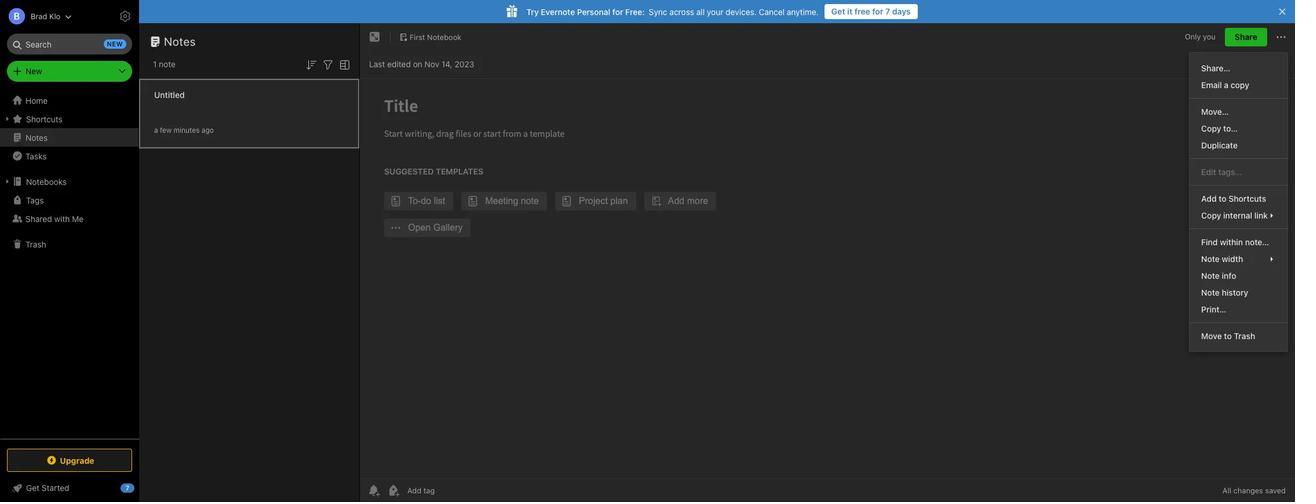 Task type: describe. For each thing, give the bounding box(es) containing it.
a inside dropdown list menu
[[1225, 80, 1229, 90]]

notebook
[[427, 32, 462, 42]]

your
[[707, 7, 724, 17]]

klo
[[49, 11, 60, 21]]

Add filters field
[[321, 57, 335, 72]]

note for note width
[[1202, 254, 1220, 264]]

width
[[1223, 254, 1244, 264]]

home
[[26, 95, 48, 105]]

a few minutes ago
[[154, 126, 214, 134]]

get for get started
[[26, 483, 39, 493]]

all
[[1223, 486, 1232, 495]]

share button
[[1226, 28, 1268, 46]]

expand note image
[[368, 30, 382, 44]]

copy for copy internal link
[[1202, 210, 1222, 220]]

first
[[410, 32, 425, 42]]

copy to…
[[1202, 123, 1239, 133]]

shared
[[26, 214, 52, 224]]

devices.
[[726, 7, 757, 17]]

new
[[26, 66, 42, 76]]

tags…
[[1219, 167, 1243, 177]]

duplicate
[[1202, 140, 1238, 150]]

anytime.
[[787, 7, 819, 17]]

Copy internal link field
[[1190, 207, 1288, 224]]

1 horizontal spatial notes
[[164, 35, 196, 48]]

history
[[1223, 288, 1249, 297]]

dropdown list menu
[[1190, 60, 1288, 344]]

add filters image
[[321, 58, 335, 72]]

Account field
[[0, 5, 72, 28]]

email a copy
[[1202, 80, 1250, 90]]

note info link
[[1190, 267, 1288, 284]]

Note Editor text field
[[360, 79, 1296, 478]]

copy internal link
[[1202, 210, 1269, 220]]

home link
[[0, 91, 139, 110]]

copy for copy to…
[[1202, 123, 1222, 133]]

edit
[[1202, 167, 1217, 177]]

sync
[[649, 7, 668, 17]]

add to shortcuts link
[[1190, 190, 1288, 207]]

14,
[[442, 59, 453, 69]]

add tag image
[[387, 484, 401, 497]]

move… link
[[1190, 103, 1288, 120]]

move…
[[1202, 107, 1230, 117]]

for for 7
[[873, 6, 884, 16]]

email
[[1202, 80, 1223, 90]]

note
[[159, 59, 176, 69]]

free:
[[626, 7, 645, 17]]

Note width field
[[1190, 250, 1288, 267]]

print…
[[1202, 304, 1227, 314]]

View options field
[[335, 57, 352, 72]]

get started
[[26, 483, 69, 493]]

evernote
[[541, 7, 575, 17]]

copy
[[1231, 80, 1250, 90]]

last
[[369, 59, 385, 69]]

move to trash link
[[1190, 328, 1288, 344]]

link
[[1255, 210, 1269, 220]]

note…
[[1246, 237, 1270, 247]]

notebooks
[[26, 177, 67, 186]]

new search field
[[15, 34, 126, 55]]

expand notebooks image
[[3, 177, 12, 186]]

get for get it free for 7 days
[[832, 6, 846, 16]]

cancel
[[759, 7, 785, 17]]

saved
[[1266, 486, 1287, 495]]

new button
[[7, 61, 132, 82]]

it
[[848, 6, 853, 16]]

find
[[1202, 237, 1219, 247]]

new
[[107, 40, 123, 48]]

minutes
[[174, 126, 200, 134]]

share…
[[1202, 63, 1231, 73]]

1
[[153, 59, 157, 69]]

try
[[527, 7, 539, 17]]

tasks button
[[0, 147, 139, 165]]

on
[[413, 59, 423, 69]]

last edited on nov 14, 2023
[[369, 59, 475, 69]]

try evernote personal for free: sync across all your devices. cancel anytime.
[[527, 7, 819, 17]]

shortcuts inside button
[[26, 114, 63, 124]]

you
[[1204, 32, 1216, 41]]

edit tags… link
[[1190, 164, 1288, 180]]

upgrade button
[[7, 449, 132, 472]]

only
[[1186, 32, 1202, 41]]

first notebook
[[410, 32, 462, 42]]

7 inside 'help and learning task checklist' field
[[126, 484, 129, 492]]

me
[[72, 214, 84, 224]]

move to trash
[[1202, 331, 1256, 341]]



Task type: vqa. For each thing, say whether or not it's contained in the screenshot.
Edit search icon
no



Task type: locate. For each thing, give the bounding box(es) containing it.
Add tag field
[[406, 485, 493, 496]]

trash down print… link
[[1235, 331, 1256, 341]]

note up print…
[[1202, 288, 1220, 297]]

0 horizontal spatial get
[[26, 483, 39, 493]]

note inside field
[[1202, 254, 1220, 264]]

note left info
[[1202, 271, 1220, 281]]

1 horizontal spatial shortcuts
[[1229, 194, 1267, 204]]

note window element
[[360, 23, 1296, 502]]

days
[[893, 6, 911, 16]]

all
[[697, 7, 705, 17]]

settings image
[[118, 9, 132, 23]]

shortcuts down the home
[[26, 114, 63, 124]]

notes up note
[[164, 35, 196, 48]]

brad klo
[[31, 11, 60, 21]]

1 vertical spatial notes
[[26, 132, 48, 142]]

get left it
[[832, 6, 846, 16]]

1 vertical spatial note
[[1202, 271, 1220, 281]]

1 vertical spatial 7
[[126, 484, 129, 492]]

Search text field
[[15, 34, 124, 55]]

click to collapse image
[[135, 481, 144, 495]]

7
[[886, 6, 891, 16], [126, 484, 129, 492]]

1 horizontal spatial 7
[[886, 6, 891, 16]]

add to shortcuts
[[1202, 194, 1267, 204]]

More actions field
[[1275, 28, 1289, 46]]

copy
[[1202, 123, 1222, 133], [1202, 210, 1222, 220]]

all changes saved
[[1223, 486, 1287, 495]]

internal
[[1224, 210, 1253, 220]]

shortcuts inside dropdown list menu
[[1229, 194, 1267, 204]]

notes up tasks
[[26, 132, 48, 142]]

trash inside move to trash link
[[1235, 331, 1256, 341]]

2 copy from the top
[[1202, 210, 1222, 220]]

3 note from the top
[[1202, 288, 1220, 297]]

copy to… link
[[1190, 120, 1288, 137]]

0 vertical spatial 7
[[886, 6, 891, 16]]

2 vertical spatial note
[[1202, 288, 1220, 297]]

1 vertical spatial a
[[154, 126, 158, 134]]

for for free:
[[613, 7, 624, 17]]

for
[[873, 6, 884, 16], [613, 7, 624, 17]]

copy inside field
[[1202, 210, 1222, 220]]

more actions image
[[1275, 30, 1289, 44]]

shortcuts button
[[0, 110, 139, 128]]

to…
[[1224, 123, 1239, 133]]

notes
[[164, 35, 196, 48], [26, 132, 48, 142]]

edit tags…
[[1202, 167, 1243, 177]]

free
[[855, 6, 871, 16]]

1 vertical spatial to
[[1225, 331, 1233, 341]]

0 horizontal spatial for
[[613, 7, 624, 17]]

only you
[[1186, 32, 1216, 41]]

tree
[[0, 91, 139, 438]]

to right move
[[1225, 331, 1233, 341]]

2 for from the left
[[613, 7, 624, 17]]

shortcuts
[[26, 114, 63, 124], [1229, 194, 1267, 204]]

with
[[54, 214, 70, 224]]

print… link
[[1190, 301, 1288, 318]]

note for note info
[[1202, 271, 1220, 281]]

Sort options field
[[304, 57, 318, 72]]

add a reminder image
[[367, 484, 381, 497]]

for left free:
[[613, 7, 624, 17]]

note info
[[1202, 271, 1237, 281]]

tasks
[[26, 151, 47, 161]]

note
[[1202, 254, 1220, 264], [1202, 271, 1220, 281], [1202, 288, 1220, 297]]

0 horizontal spatial shortcuts
[[26, 114, 63, 124]]

notes link
[[0, 128, 139, 147]]

note down find
[[1202, 254, 1220, 264]]

tree containing home
[[0, 91, 139, 438]]

share… link
[[1190, 60, 1288, 77]]

move
[[1202, 331, 1223, 341]]

ago
[[202, 126, 214, 134]]

within
[[1221, 237, 1244, 247]]

get it free for 7 days
[[832, 6, 911, 16]]

0 vertical spatial note
[[1202, 254, 1220, 264]]

to right add
[[1219, 194, 1227, 204]]

0 horizontal spatial notes
[[26, 132, 48, 142]]

get it free for 7 days button
[[825, 4, 918, 19]]

personal
[[577, 7, 611, 17]]

note width
[[1202, 254, 1244, 264]]

a left few
[[154, 126, 158, 134]]

7 inside button
[[886, 6, 891, 16]]

note history
[[1202, 288, 1249, 297]]

notes inside tree
[[26, 132, 48, 142]]

1 vertical spatial trash
[[1235, 331, 1256, 341]]

to for move
[[1225, 331, 1233, 341]]

2 note from the top
[[1202, 271, 1220, 281]]

edited
[[387, 59, 411, 69]]

trash down shared
[[26, 239, 46, 249]]

upgrade
[[60, 455, 94, 465]]

1 note from the top
[[1202, 254, 1220, 264]]

tags button
[[0, 191, 139, 209]]

get inside 'help and learning task checklist' field
[[26, 483, 39, 493]]

0 vertical spatial notes
[[164, 35, 196, 48]]

brad
[[31, 11, 47, 21]]

1 horizontal spatial for
[[873, 6, 884, 16]]

shared with me link
[[0, 209, 139, 228]]

0 vertical spatial a
[[1225, 80, 1229, 90]]

1 note
[[153, 59, 176, 69]]

copy internal link link
[[1190, 207, 1288, 224]]

7 left 'click to collapse' image
[[126, 484, 129, 492]]

0 vertical spatial trash
[[26, 239, 46, 249]]

0 vertical spatial shortcuts
[[26, 114, 63, 124]]

7 left days
[[886, 6, 891, 16]]

a
[[1225, 80, 1229, 90], [154, 126, 158, 134]]

get
[[832, 6, 846, 16], [26, 483, 39, 493]]

1 for from the left
[[873, 6, 884, 16]]

first notebook button
[[395, 29, 466, 45]]

1 vertical spatial copy
[[1202, 210, 1222, 220]]

trash inside trash link
[[26, 239, 46, 249]]

1 horizontal spatial get
[[832, 6, 846, 16]]

email a copy link
[[1190, 77, 1288, 93]]

trash link
[[0, 235, 139, 253]]

to for add
[[1219, 194, 1227, 204]]

copy down move…
[[1202, 123, 1222, 133]]

across
[[670, 7, 695, 17]]

1 horizontal spatial trash
[[1235, 331, 1256, 341]]

1 copy from the top
[[1202, 123, 1222, 133]]

1 vertical spatial get
[[26, 483, 39, 493]]

share
[[1236, 32, 1258, 42]]

nov
[[425, 59, 440, 69]]

started
[[42, 483, 69, 493]]

1 vertical spatial shortcuts
[[1229, 194, 1267, 204]]

notebooks link
[[0, 172, 139, 191]]

shared with me
[[26, 214, 84, 224]]

0 horizontal spatial 7
[[126, 484, 129, 492]]

add
[[1202, 194, 1217, 204]]

copy down add
[[1202, 210, 1222, 220]]

for right free
[[873, 6, 884, 16]]

0 vertical spatial to
[[1219, 194, 1227, 204]]

for inside button
[[873, 6, 884, 16]]

Help and Learning task checklist field
[[0, 479, 139, 497]]

find within note…
[[1202, 237, 1270, 247]]

a left the copy
[[1225, 80, 1229, 90]]

0 horizontal spatial a
[[154, 126, 158, 134]]

0 vertical spatial copy
[[1202, 123, 1222, 133]]

0 vertical spatial get
[[832, 6, 846, 16]]

shortcuts up copy internal link field
[[1229, 194, 1267, 204]]

note for note history
[[1202, 288, 1220, 297]]

get inside button
[[832, 6, 846, 16]]

find within note… link
[[1190, 234, 1288, 250]]

untitled
[[154, 90, 185, 99]]

1 horizontal spatial a
[[1225, 80, 1229, 90]]

tags
[[26, 195, 44, 205]]

note width link
[[1190, 250, 1288, 267]]

duplicate link
[[1190, 137, 1288, 154]]

get left started
[[26, 483, 39, 493]]

changes
[[1234, 486, 1264, 495]]

0 horizontal spatial trash
[[26, 239, 46, 249]]



